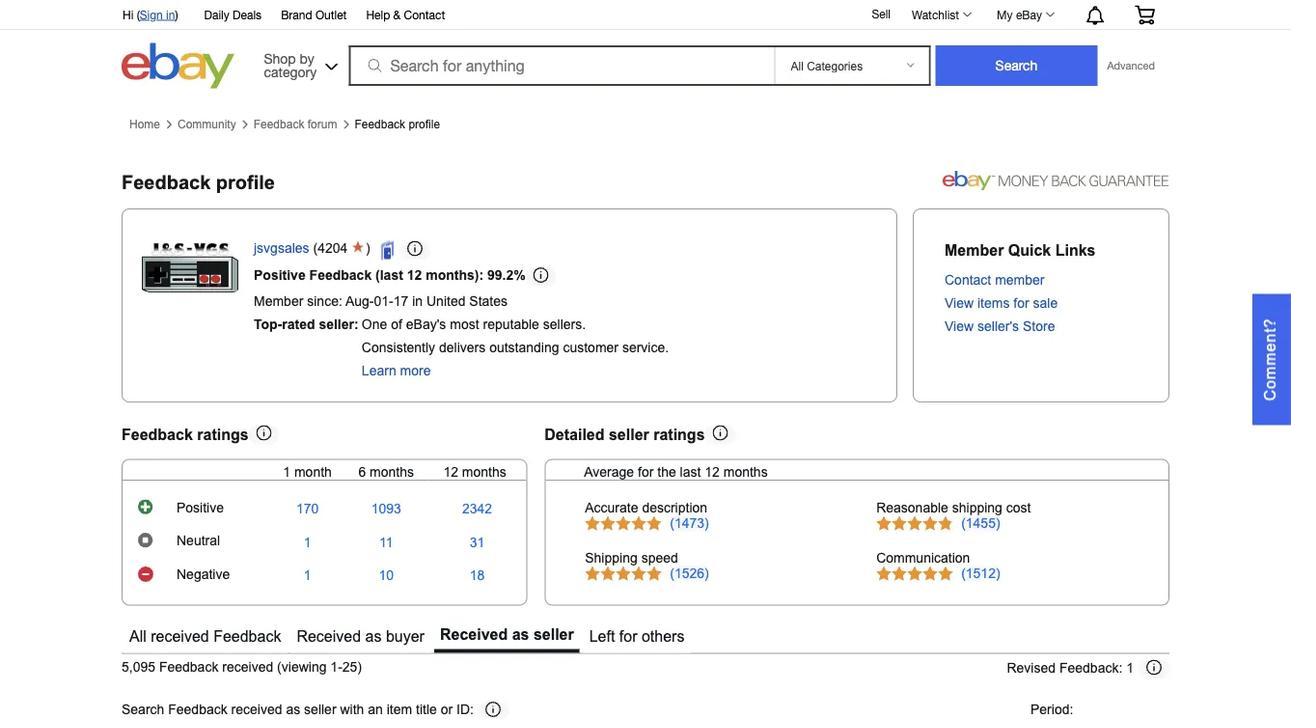 Task type: vqa. For each thing, say whether or not it's contained in the screenshot.
the topmost Exterior
no



Task type: describe. For each thing, give the bounding box(es) containing it.
hi ( sign in )
[[123, 8, 178, 21]]

select the feedback time period you want to see element
[[1031, 702, 1074, 717]]

sign in link
[[140, 8, 175, 21]]

cost
[[1007, 501, 1032, 516]]

ebay money back guarantee policy image
[[943, 167, 1170, 190]]

25)
[[343, 660, 362, 675]]

(1473)
[[670, 516, 709, 531]]

buyer
[[386, 628, 425, 645]]

revised feedback: 1
[[1008, 661, 1135, 676]]

12 months
[[444, 465, 507, 479]]

view items for sale link
[[945, 296, 1058, 311]]

for for average for the last 12 months
[[638, 465, 654, 479]]

1473 ratings received on accurate description. click to check average rating. element
[[670, 516, 709, 531]]

2 vertical spatial seller
[[304, 703, 337, 718]]

received for received as seller
[[440, 626, 508, 643]]

1 button for 11
[[304, 535, 311, 550]]

daily deals link
[[204, 5, 262, 26]]

31
[[470, 535, 485, 550]]

shop by category banner
[[112, 0, 1170, 94]]

member for member quick links
[[945, 241, 1005, 259]]

0 horizontal spatial as
[[286, 703, 300, 718]]

jsvgsales ( 4204
[[254, 241, 348, 256]]

feedback inside button
[[214, 628, 281, 645]]

received as seller
[[440, 626, 574, 643]]

service.
[[623, 340, 669, 355]]

all
[[129, 628, 147, 645]]

month
[[294, 465, 332, 479]]

ebay's
[[406, 317, 446, 332]]

daily deals
[[204, 8, 262, 21]]

member
[[996, 273, 1045, 288]]

period:
[[1031, 702, 1074, 717]]

revised
[[1008, 661, 1056, 676]]

daily
[[204, 8, 230, 21]]

average
[[584, 465, 635, 479]]

all received feedback button
[[124, 621, 287, 653]]

home
[[129, 118, 160, 131]]

consistently
[[362, 340, 436, 355]]

1093 button
[[371, 502, 401, 517]]

as for seller
[[512, 626, 530, 643]]

feedback score is 4204 element
[[318, 241, 348, 260]]

community
[[178, 118, 236, 131]]

detailed seller ratings
[[545, 426, 705, 443]]

6
[[359, 465, 366, 479]]

31 button
[[470, 535, 485, 550]]

positive feedback (last 12 months): 99.2%
[[254, 268, 526, 283]]

your shopping cart image
[[1135, 5, 1157, 24]]

help & contact
[[366, 8, 445, 21]]

positive for positive
[[177, 500, 224, 515]]

4204
[[318, 241, 348, 256]]

for inside contact member view items for sale view seller's store
[[1014, 296, 1030, 311]]

reasonable
[[877, 501, 949, 516]]

learn more link
[[362, 364, 431, 379]]

(1526) button
[[670, 566, 709, 581]]

months for 6 months
[[370, 465, 414, 479]]

seller inside button
[[534, 626, 574, 643]]

my
[[998, 8, 1013, 21]]

seller:
[[319, 317, 359, 332]]

2 view from the top
[[945, 319, 974, 334]]

jsvgsales
[[254, 241, 310, 256]]

6 months
[[359, 465, 414, 479]]

advanced
[[1108, 59, 1156, 72]]

feedback forum
[[254, 118, 337, 131]]

1093
[[371, 502, 401, 517]]

speed
[[642, 551, 679, 566]]

most
[[450, 317, 479, 332]]

reputable
[[483, 317, 540, 332]]

positive for positive feedback (last 12 months): 99.2%
[[254, 268, 306, 283]]

feedback profile for feedback profile link
[[355, 118, 440, 131]]

18 button
[[470, 568, 485, 584]]

170 button
[[296, 502, 319, 517]]

title
[[416, 703, 437, 718]]

10
[[379, 568, 394, 583]]

outstanding
[[490, 340, 560, 355]]

my ebay
[[998, 8, 1043, 21]]

top-
[[254, 317, 282, 332]]

sell
[[872, 7, 891, 20]]

0 horizontal spatial 12
[[407, 268, 422, 283]]

aug-
[[346, 294, 374, 309]]

1 ratings from the left
[[197, 426, 249, 443]]

18
[[470, 568, 485, 583]]

contact inside contact member view items for sale view seller's store
[[945, 273, 992, 288]]

feedback ratings
[[122, 426, 249, 443]]

shipping speed
[[585, 551, 679, 566]]

received as seller button
[[434, 621, 580, 653]]

feedback profile for feedback profile page for jsvgsales 'element'
[[122, 171, 275, 193]]

rated
[[282, 317, 315, 332]]

more
[[400, 364, 431, 379]]

profile for feedback profile link
[[409, 118, 440, 131]]

received as buyer button
[[291, 621, 431, 653]]

community link
[[178, 118, 236, 131]]

outlet
[[316, 8, 347, 21]]

in inside account navigation
[[166, 8, 175, 21]]

accurate description
[[585, 501, 708, 516]]

ebay
[[1017, 8, 1043, 21]]

brand
[[281, 8, 312, 21]]

sellers.
[[543, 317, 586, 332]]

last
[[680, 465, 701, 479]]



Task type: locate. For each thing, give the bounding box(es) containing it.
3 months from the left
[[724, 465, 768, 479]]

0 vertical spatial (
[[137, 8, 140, 21]]

0 horizontal spatial ratings
[[197, 426, 249, 443]]

0 horizontal spatial positive
[[177, 500, 224, 515]]

0 horizontal spatial contact
[[404, 8, 445, 21]]

member quick links
[[945, 241, 1096, 259]]

1 button for 10
[[304, 568, 311, 584]]

neutral
[[177, 534, 220, 549]]

received
[[151, 628, 209, 645], [222, 660, 273, 675], [231, 703, 282, 718]]

0 vertical spatial view
[[945, 296, 974, 311]]

communication
[[877, 551, 971, 566]]

the
[[658, 465, 677, 479]]

(1455)
[[962, 516, 1001, 531]]

17
[[394, 294, 409, 309]]

12 right (last
[[407, 268, 422, 283]]

1 vertical spatial feedback profile
[[122, 171, 275, 193]]

feedback profile page for jsvgsales element
[[122, 171, 275, 193]]

profile for feedback profile page for jsvgsales 'element'
[[216, 171, 275, 193]]

2 1 button from the top
[[304, 568, 311, 584]]

member inside member since: aug-01-17 in united states top-rated seller: one of ebay's most reputable sellers. consistently delivers outstanding customer service. learn more
[[254, 294, 304, 309]]

0 vertical spatial in
[[166, 8, 175, 21]]

watchlist
[[912, 8, 960, 21]]

( right hi
[[137, 8, 140, 21]]

2 vertical spatial received
[[231, 703, 282, 718]]

feedback profile
[[355, 118, 440, 131], [122, 171, 275, 193]]

months):
[[426, 268, 484, 283]]

1526 ratings received on shipping speed. click to check average rating. element
[[670, 566, 709, 581]]

comment? link
[[1253, 294, 1292, 425]]

(viewing
[[277, 660, 327, 675]]

0 vertical spatial contact
[[404, 8, 445, 21]]

id:
[[457, 703, 474, 718]]

feedback profile main content
[[122, 109, 1292, 719]]

by
[[300, 50, 315, 66]]

seller
[[609, 426, 650, 443], [534, 626, 574, 643], [304, 703, 337, 718]]

1 horizontal spatial member
[[945, 241, 1005, 259]]

2 ratings from the left
[[654, 426, 705, 443]]

months up 2342
[[462, 465, 507, 479]]

months right last
[[724, 465, 768, 479]]

2 horizontal spatial seller
[[609, 426, 650, 443]]

0 horizontal spatial profile
[[216, 171, 275, 193]]

brand outlet link
[[281, 5, 347, 26]]

1 vertical spatial view
[[945, 319, 974, 334]]

for left the the
[[638, 465, 654, 479]]

1 vertical spatial (
[[313, 241, 318, 256]]

for
[[1014, 296, 1030, 311], [638, 465, 654, 479], [620, 628, 638, 645]]

advanced link
[[1098, 46, 1165, 85]]

items
[[978, 296, 1010, 311]]

2 vertical spatial for
[[620, 628, 638, 645]]

months right '6' on the left bottom of page
[[370, 465, 414, 479]]

) inside feedback profile main content
[[366, 241, 374, 256]]

view left items
[[945, 296, 974, 311]]

as left left
[[512, 626, 530, 643]]

0 vertical spatial feedback profile
[[355, 118, 440, 131]]

with
[[340, 703, 364, 718]]

of
[[391, 317, 403, 332]]

united
[[427, 294, 466, 309]]

jsvgsales link
[[254, 241, 310, 260]]

1 vertical spatial contact
[[945, 273, 992, 288]]

0 vertical spatial for
[[1014, 296, 1030, 311]]

1 horizontal spatial profile
[[409, 118, 440, 131]]

account navigation
[[112, 0, 1170, 30]]

links
[[1056, 241, 1096, 259]]

2342 button
[[462, 502, 492, 517]]

as down (viewing
[[286, 703, 300, 718]]

learn
[[362, 364, 397, 379]]

search feedback received as seller with an item title or id:
[[122, 703, 474, 718]]

2 horizontal spatial as
[[512, 626, 530, 643]]

as
[[512, 626, 530, 643], [366, 628, 382, 645], [286, 703, 300, 718]]

ratings
[[197, 426, 249, 443], [654, 426, 705, 443]]

Search for anything text field
[[352, 47, 771, 84]]

for right left
[[620, 628, 638, 645]]

1 vertical spatial received
[[222, 660, 273, 675]]

2342
[[462, 502, 492, 517]]

item
[[387, 703, 412, 718]]

contact up items
[[945, 273, 992, 288]]

member since: aug-01-17 in united states top-rated seller: one of ebay's most reputable sellers. consistently delivers outstanding customer service. learn more
[[254, 294, 669, 379]]

(1455) button
[[962, 516, 1001, 532]]

as left buyer
[[366, 628, 382, 645]]

1 vertical spatial 1 button
[[304, 568, 311, 584]]

1 view from the top
[[945, 296, 974, 311]]

0 horizontal spatial seller
[[304, 703, 337, 718]]

0 horizontal spatial feedback profile
[[122, 171, 275, 193]]

in right 17
[[412, 294, 423, 309]]

1 vertical spatial )
[[366, 241, 374, 256]]

0 vertical spatial profile
[[409, 118, 440, 131]]

received for search
[[231, 703, 282, 718]]

member for member since: aug-01-17 in united states top-rated seller: one of ebay's most reputable sellers. consistently delivers outstanding customer service. learn more
[[254, 294, 304, 309]]

since:
[[307, 294, 343, 309]]

1 1 button from the top
[[304, 535, 311, 550]]

12 right 6 months
[[444, 465, 459, 479]]

feedback profile link
[[355, 118, 440, 131]]

0 horizontal spatial received
[[297, 628, 361, 645]]

contact inside account navigation
[[404, 8, 445, 21]]

member up contact member link
[[945, 241, 1005, 259]]

my ebay link
[[987, 3, 1064, 26]]

none submit inside the shop by category banner
[[936, 45, 1098, 86]]

received down 18 button on the bottom left of page
[[440, 626, 508, 643]]

in inside member since: aug-01-17 in united states top-rated seller: one of ebay's most reputable sellers. consistently delivers outstanding customer service. learn more
[[412, 294, 423, 309]]

received down all received feedback button
[[222, 660, 273, 675]]

0 vertical spatial 1 button
[[304, 535, 311, 550]]

seller's
[[978, 319, 1020, 334]]

(1473) button
[[670, 516, 709, 532]]

( inside account navigation
[[137, 8, 140, 21]]

1 horizontal spatial seller
[[534, 626, 574, 643]]

0 horizontal spatial )
[[175, 8, 178, 21]]

states
[[470, 294, 508, 309]]

12 right last
[[705, 465, 720, 479]]

99.2%
[[488, 268, 526, 283]]

received for 5,095
[[222, 660, 273, 675]]

11
[[379, 535, 393, 550]]

left for others button
[[584, 621, 691, 653]]

0 vertical spatial seller
[[609, 426, 650, 443]]

1455 ratings received on reasonable shipping cost. click to check average rating. element
[[962, 516, 1001, 531]]

1 vertical spatial in
[[412, 294, 423, 309]]

received down 5,095 feedback received (viewing 1-25) on the left bottom of page
[[231, 703, 282, 718]]

(last
[[376, 268, 403, 283]]

11 button
[[379, 535, 393, 550]]

5,095 feedback received (viewing 1-25)
[[122, 660, 362, 675]]

1 horizontal spatial received
[[440, 626, 508, 643]]

member
[[945, 241, 1005, 259], [254, 294, 304, 309]]

for for left for others
[[620, 628, 638, 645]]

1 vertical spatial profile
[[216, 171, 275, 193]]

shipping
[[953, 501, 1003, 516]]

1 horizontal spatial 12
[[444, 465, 459, 479]]

1 button
[[304, 535, 311, 550], [304, 568, 311, 584]]

2 horizontal spatial for
[[1014, 296, 1030, 311]]

1 horizontal spatial )
[[366, 241, 374, 256]]

seller up average
[[609, 426, 650, 443]]

0 vertical spatial positive
[[254, 268, 306, 283]]

positive down jsvgsales link
[[254, 268, 306, 283]]

1 horizontal spatial (
[[313, 241, 318, 256]]

click to go to jsvgsales ebay store image
[[380, 241, 400, 260]]

seller left left
[[534, 626, 574, 643]]

all received feedback
[[129, 628, 281, 645]]

1 horizontal spatial contact
[[945, 273, 992, 288]]

0 vertical spatial received
[[151, 628, 209, 645]]

store
[[1023, 319, 1056, 334]]

1 horizontal spatial ratings
[[654, 426, 705, 443]]

help
[[366, 8, 390, 21]]

accurate
[[585, 501, 639, 516]]

positive
[[254, 268, 306, 283], [177, 500, 224, 515]]

) left click to go to jsvgsales ebay store image
[[366, 241, 374, 256]]

0 horizontal spatial months
[[370, 465, 414, 479]]

description
[[642, 501, 708, 516]]

shop
[[264, 50, 296, 66]]

&
[[394, 8, 401, 21]]

member up top-
[[254, 294, 304, 309]]

received for received as buyer
[[297, 628, 361, 645]]

None submit
[[936, 45, 1098, 86]]

view left seller's
[[945, 319, 974, 334]]

1 vertical spatial positive
[[177, 500, 224, 515]]

months for 12 months
[[462, 465, 507, 479]]

1 vertical spatial for
[[638, 465, 654, 479]]

1 horizontal spatial in
[[412, 294, 423, 309]]

average for the last 12 months
[[584, 465, 768, 479]]

feedback profile right forum
[[355, 118, 440, 131]]

1 horizontal spatial months
[[462, 465, 507, 479]]

feedback profile down community link
[[122, 171, 275, 193]]

shop by category
[[264, 50, 317, 80]]

0 horizontal spatial in
[[166, 8, 175, 21]]

( for sign
[[137, 8, 140, 21]]

as for buyer
[[366, 628, 382, 645]]

1 months from the left
[[370, 465, 414, 479]]

( right jsvgsales
[[313, 241, 318, 256]]

170
[[296, 502, 319, 517]]

1 horizontal spatial for
[[638, 465, 654, 479]]

1
[[283, 465, 291, 479], [304, 535, 311, 550], [304, 568, 311, 583], [1127, 661, 1135, 676]]

feedback
[[254, 118, 305, 131], [355, 118, 406, 131], [122, 171, 211, 193], [310, 268, 372, 283], [122, 426, 193, 443], [214, 628, 281, 645], [159, 660, 219, 675], [168, 703, 228, 718]]

0 vertical spatial )
[[175, 8, 178, 21]]

received inside button
[[151, 628, 209, 645]]

reasonable shipping cost
[[877, 501, 1032, 516]]

delivers
[[439, 340, 486, 355]]

0 vertical spatial member
[[945, 241, 1005, 259]]

received up 1- at bottom left
[[297, 628, 361, 645]]

2 horizontal spatial months
[[724, 465, 768, 479]]

( inside feedback profile main content
[[313, 241, 318, 256]]

negative
[[177, 567, 230, 582]]

seller left the with
[[304, 703, 337, 718]]

received right the all
[[151, 628, 209, 645]]

home link
[[129, 118, 160, 131]]

1 vertical spatial member
[[254, 294, 304, 309]]

) inside account navigation
[[175, 8, 178, 21]]

) right sign
[[175, 8, 178, 21]]

forum
[[308, 118, 337, 131]]

for inside button
[[620, 628, 638, 645]]

0 horizontal spatial for
[[620, 628, 638, 645]]

one
[[362, 317, 387, 332]]

contact right &
[[404, 8, 445, 21]]

(1512)
[[962, 566, 1001, 581]]

hi
[[123, 8, 134, 21]]

help & contact link
[[366, 5, 445, 26]]

search
[[122, 703, 164, 718]]

watchlist link
[[902, 3, 981, 26]]

for down member
[[1014, 296, 1030, 311]]

1 horizontal spatial feedback profile
[[355, 118, 440, 131]]

user profile for jsvgsales image
[[142, 243, 238, 293]]

positive up "neutral"
[[177, 500, 224, 515]]

2 months from the left
[[462, 465, 507, 479]]

2 horizontal spatial 12
[[705, 465, 720, 479]]

0 horizontal spatial member
[[254, 294, 304, 309]]

1 vertical spatial seller
[[534, 626, 574, 643]]

(
[[137, 8, 140, 21], [313, 241, 318, 256]]

in right sign
[[166, 8, 175, 21]]

0 horizontal spatial (
[[137, 8, 140, 21]]

customer
[[563, 340, 619, 355]]

1 horizontal spatial as
[[366, 628, 382, 645]]

1 horizontal spatial positive
[[254, 268, 306, 283]]

shipping
[[585, 551, 638, 566]]

01-
[[374, 294, 394, 309]]

( for 4204
[[313, 241, 318, 256]]

1512 ratings received on communication. click to check average rating. element
[[962, 566, 1001, 581]]



